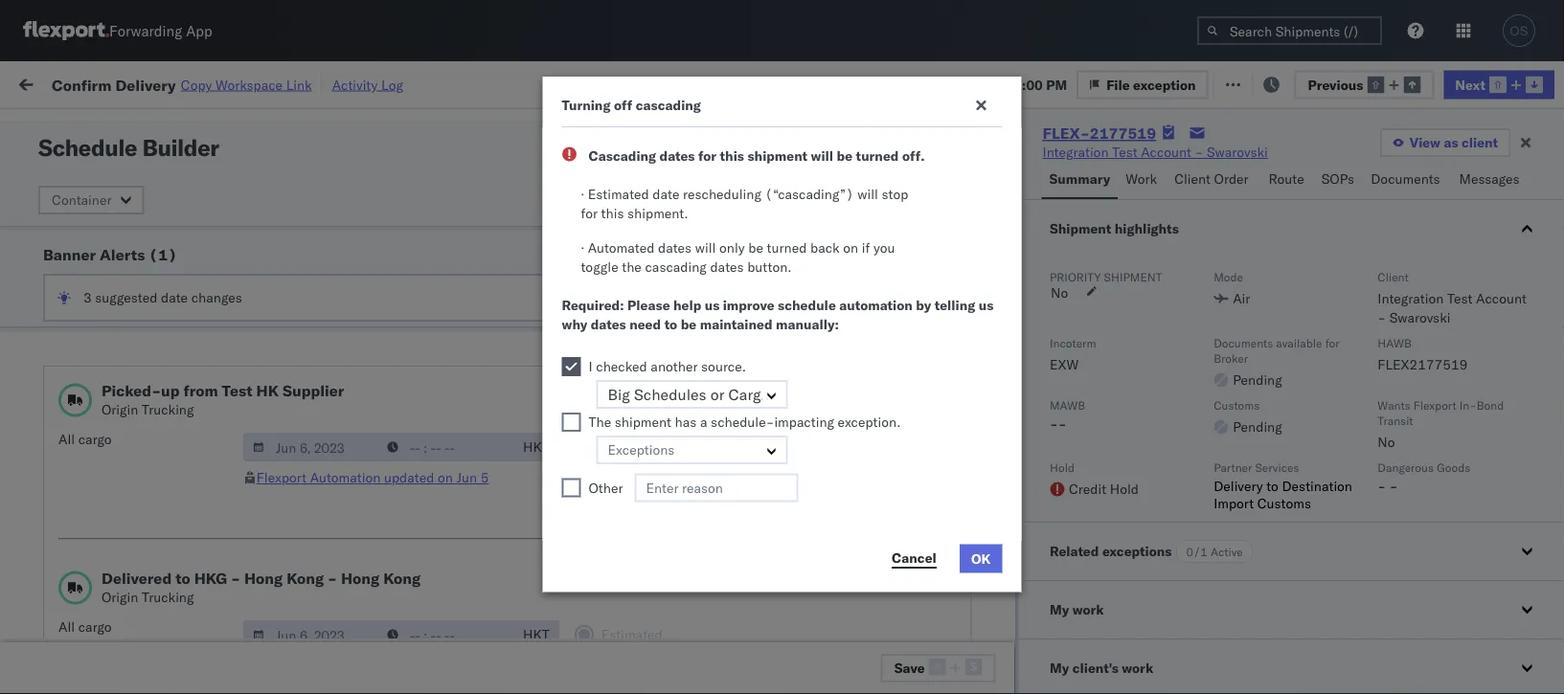 Task type: describe. For each thing, give the bounding box(es) containing it.
not left the save
[[853, 656, 880, 673]]

log
[[381, 76, 403, 93]]

forwarding app
[[109, 22, 212, 40]]

my for my work button
[[1050, 602, 1069, 619]]

cascading for cascading dates for this shipment will be turned off.
[[589, 148, 657, 164]]

documents inside 'button'
[[44, 327, 113, 344]]

integration test account - swarovski for 1:30 pm pdt, apr 4, 2023
[[836, 614, 1061, 631]]

759
[[352, 74, 377, 91]]

flex- up client's
[[1058, 614, 1099, 631]]

picked-up from test hk supplier origin trucking
[[102, 381, 344, 418]]

pm for 9:59 pm pdt, jul 2, 2023
[[341, 529, 362, 546]]

pdt, for 3:00 pm pdt, jun 6, 2023
[[365, 487, 396, 504]]

container for container numbers
[[1181, 149, 1232, 163]]

origin inside picked-up from test hk supplier origin trucking
[[102, 402, 138, 418]]

flex id
[[1027, 157, 1063, 171]]

all for delivered
[[58, 619, 75, 636]]

services
[[1255, 460, 1299, 475]]

all for picked-
[[58, 431, 75, 448]]

customs down picked-
[[91, 477, 145, 494]]

snoozed : no
[[396, 119, 465, 133]]

air for 9:00 pm pdt, aug 16, 2023
[[586, 445, 604, 462]]

status : ready for work, blocked, in progress
[[104, 119, 347, 133]]

hk
[[256, 381, 279, 401]]

exceptions
[[1102, 543, 1172, 560]]

client's
[[1073, 660, 1119, 677]]

international for 9:59
[[44, 538, 122, 555]]

confirm for 9:59 pm pdt, jul 2, 2023
[[44, 519, 93, 536]]

wants
[[1378, 398, 1411, 413]]

container numbers
[[1181, 149, 1232, 179]]

upload customs clearance documents inside 'button'
[[44, 308, 210, 344]]

to inside 'delivered to hkg - hong kong - hong kong origin trucking'
[[176, 569, 190, 588]]

at for 9:00
[[139, 444, 151, 461]]

pm for 1:00 pm pdt, sep 3, 2023
[[341, 572, 362, 588]]

big schedules or cargosmart
[[608, 385, 810, 404]]

mode button
[[577, 152, 682, 172]]

confirm arrival at cfs for 1:00
[[44, 571, 180, 587]]

will for be
[[811, 148, 834, 164]]

jul
[[399, 529, 417, 546]]

flex- up flex-2221222
[[1058, 487, 1099, 504]]

flex-2072939
[[1058, 572, 1157, 588]]

in-
[[1460, 398, 1477, 413]]

schedule for schedule pickup from amsterdam airport schiphol, haarlemmermeer, netherlands
[[44, 350, 101, 367]]

2 upload customs clearance documents link from the top
[[44, 476, 272, 514]]

2 upload customs clearance documents from the top
[[44, 477, 210, 513]]

dates down consignee
[[862, 186, 895, 203]]

: for snoozed
[[441, 119, 444, 133]]

(do left the save
[[821, 656, 849, 673]]

pickup for united
[[104, 182, 146, 198]]

air for 2:59 pm pdt, jun 4, 2023
[[586, 361, 604, 378]]

flexport. image
[[23, 21, 109, 40]]

previous button
[[1295, 70, 1435, 99]]

origin inside 'delivered to hkg - hong kong - hong kong origin trucking'
[[102, 589, 138, 606]]

previous
[[1309, 76, 1364, 93]]

0 vertical spatial cascading
[[636, 97, 701, 114]]

lagerfeld for 3:00 pm pdt, jun 6, 2023
[[1028, 487, 1085, 504]]

work,
[[201, 119, 232, 133]]

0 horizontal spatial exception
[[1134, 76, 1196, 93]]

automation
[[840, 297, 913, 314]]

2023 for 3:00 pm pdt, jun 6, 2023
[[440, 487, 473, 504]]

mbl/mawb numbers button
[[1296, 152, 1516, 172]]

3 resize handle column header from the left
[[554, 149, 577, 695]]

2285185
[[1099, 234, 1157, 251]]

delivery for schedule delivery appointment
[[104, 233, 153, 250]]

kingdom
[[201, 201, 255, 218]]

9:00 pm pdt, aug 16, 2023
[[309, 445, 485, 462]]

pdt, for 2:59 pm pdt, jun 4, 2023
[[365, 361, 396, 378]]

client
[[1462, 134, 1499, 151]]

("cascading")
[[765, 186, 854, 203]]

205 on track
[[440, 74, 518, 91]]

schedule delivery appointment button
[[44, 232, 236, 253]]

cargo for delivered
[[78, 619, 112, 636]]

picked-
[[102, 381, 161, 401]]

(do left if
[[821, 234, 849, 251]]

1 horizontal spatial file exception
[[1238, 74, 1328, 91]]

confirm delivery
[[44, 613, 146, 630]]

customs down broker
[[1214, 398, 1260, 413]]

integration test account - karl lagerfeld for 3:00 pm pdt, jun 6, 2023
[[836, 487, 1085, 504]]

2026840
[[1099, 403, 1157, 420]]

client name button
[[701, 152, 807, 172]]

flex-2179454 for 2:59 pm pdt, jun 4, 2023
[[1058, 361, 1157, 378]]

pickup up delivered
[[97, 519, 138, 536]]

work inside import work button
[[208, 74, 242, 91]]

be inside 'required: please help us improve schedule automation by telling us why dates need to be maintained manually:'
[[681, 316, 697, 333]]

0 vertical spatial shipment
[[748, 148, 808, 164]]

pending for customs
[[1233, 419, 1282, 436]]

flexport automation updated on jun 5
[[257, 470, 489, 486]]

for up rescheduling
[[699, 148, 717, 164]]

flex- down exw at bottom right
[[1058, 403, 1099, 420]]

16,
[[428, 445, 449, 462]]

from for airport
[[149, 266, 177, 283]]

progress
[[299, 119, 347, 133]]

2:00 am pdt, aug 28, 2023
[[309, 276, 486, 293]]

import inside partner services delivery to destination import customs
[[1214, 495, 1254, 512]]

1 horizontal spatial hold
[[1110, 481, 1139, 498]]

schedule-
[[711, 414, 775, 431]]

flex- down related on the bottom right of the page
[[1058, 572, 1099, 588]]

upload inside 'button'
[[44, 308, 88, 325]]

1:00
[[309, 572, 338, 588]]

customs inside 'button'
[[91, 308, 145, 325]]

a
[[700, 414, 708, 431]]

)
[[168, 245, 177, 264]]

2:00 for 2:00 am pdt, aug 17, 2023
[[309, 319, 338, 335]]

broker
[[1214, 351, 1248, 366]]

delivered
[[102, 569, 172, 588]]

i
[[589, 358, 593, 375]]

flex- down summary at the top of the page
[[1058, 192, 1099, 209]]

2:00 am pdt, aug 17, 2023
[[309, 319, 486, 335]]

not right --
[[853, 234, 880, 251]]

bond
[[1477, 398, 1504, 413]]

airport inside schedule pickup from amsterdam airport schiphol, haarlemmermeer, netherlands
[[44, 369, 87, 386]]

pdt, for 9:00 pm pdt, aug 16, 2023
[[365, 445, 396, 462]]

1 horizontal spatial no
[[1051, 285, 1068, 301]]

arrival for 9:00
[[97, 444, 136, 461]]

impacting
[[775, 414, 835, 431]]

confirm for 1:30 pm pdt, apr 4, 2023
[[44, 613, 93, 630]]

forwarding
[[109, 22, 182, 40]]

schedule builder
[[38, 133, 219, 162]]

0 vertical spatial at
[[380, 74, 392, 91]]

mmm d, yyyy text field for -- : -- -- text box
[[243, 433, 379, 462]]

on inside · automated dates will only be turned back on if you toggle the cascading dates button.
[[844, 240, 859, 256]]

work inside button
[[1073, 602, 1104, 619]]

4, for jun
[[424, 361, 437, 378]]

appointment
[[157, 233, 236, 250]]

pm right the 11:00
[[1047, 76, 1068, 93]]

flex- down credit
[[1058, 529, 1099, 546]]

integration test account - swarovski for 1:00 pm pdt, sep 3, 2023
[[836, 572, 1061, 588]]

flex- up incoterm
[[1058, 319, 1099, 335]]

Enter reason text field
[[635, 474, 799, 503]]

integration test account - swarovski link
[[1043, 143, 1269, 162]]

2 limited(test) from the left
[[933, 192, 1019, 209]]

1 horizontal spatial mode
[[1214, 270, 1243, 284]]

759 at risk
[[352, 74, 418, 91]]

cargo for picked-
[[78, 431, 112, 448]]

heathrow
[[44, 201, 103, 218]]

1:00 pm pdt, sep 3, 2023
[[309, 572, 476, 588]]

am for 2:00 am pdt, aug 28, 2023
[[341, 276, 363, 293]]

dates down the shipment.
[[658, 240, 692, 256]]

account inside integration test account - swarovski link
[[1142, 144, 1192, 161]]

trucking inside 'delivered to hkg - hong kong - hong kong origin trucking'
[[142, 589, 194, 606]]

10 resize handle column header from the left
[[1530, 149, 1553, 695]]

jun down the updated
[[399, 487, 421, 504]]

customs inside partner services delivery to destination import customs
[[1258, 495, 1311, 512]]

schedule for schedule builder
[[38, 133, 137, 162]]

aug for 16,
[[399, 445, 424, 462]]

shipment highlights
[[1050, 220, 1179, 237]]

2221222
[[1099, 529, 1157, 546]]

air for 2:00 am pdt, aug 28, 2023
[[586, 276, 604, 293]]

for inside the documents available for broker
[[1325, 336, 1340, 350]]

· for · automated dates will only be turned back on if you toggle the cascading dates button.
[[581, 240, 585, 256]]

0 vertical spatial my work
[[19, 69, 104, 96]]

order
[[1215, 171, 1249, 187]]

improve
[[723, 297, 775, 314]]

pdt, for 1:00 pm pdt, sep 3, 2023
[[365, 572, 396, 588]]

toggle
[[581, 259, 619, 276]]

flex- down the flex-2069495
[[1058, 656, 1099, 673]]

delivery for confirm delivery
[[97, 613, 146, 630]]

0 horizontal spatial hold
[[1050, 460, 1075, 475]]

(do up schedule
[[821, 276, 849, 293]]

flex-2285185
[[1058, 234, 1157, 251]]

1 upload customs clearance documents link from the top
[[44, 307, 272, 345]]

1:30 pm pdt, apr 4, 2023
[[309, 614, 475, 631]]

confirm delivery button
[[44, 612, 146, 633]]

aug for 28,
[[400, 276, 425, 293]]

flexport inside wants flexport in-bond transit no
[[1414, 398, 1457, 413]]

flex- up priority
[[1058, 234, 1099, 251]]

mbl/mawb numbers
[[1305, 157, 1422, 171]]

for inside '· estimated date rescheduling ("cascading") will stop for this shipment.'
[[581, 205, 598, 222]]

will inside · automated dates will only be turned back on if you toggle the cascading dates button.
[[695, 240, 716, 256]]

jun up 10:00 am pdt, mar 12, 2023
[[399, 361, 421, 378]]

lagerfeld for 2:59 pm pdt, jun 4, 2023
[[1028, 361, 1085, 378]]

for left work,
[[182, 119, 198, 133]]

Search Shipments (/) text field
[[1198, 16, 1383, 45]]

link
[[286, 76, 312, 93]]

flex id button
[[1018, 152, 1152, 172]]

confirm arrival at cfs link for 1:00 pm pdt, sep 3, 2023
[[44, 570, 180, 589]]

2023 for 2:59 pm pdt, jun 4, 2023
[[440, 361, 473, 378]]

pm for 3:00 pm pdt, jun 6, 2023
[[341, 487, 362, 504]]

confirm pickup from o'hare international airport for 9:59
[[44, 519, 215, 555]]

2023 for 9:00 pm pdt, aug 16, 2023
[[452, 445, 485, 462]]

jun left 11,
[[957, 76, 979, 93]]

1
[[158, 245, 168, 264]]

apr
[[399, 614, 423, 631]]

1 vertical spatial flexport
[[257, 470, 307, 486]]

the
[[589, 414, 612, 431]]

confirm delivery copy workspace link
[[52, 75, 312, 94]]

upload customs clearance documents button
[[44, 307, 272, 347]]

2023 for 2:00 am pdt, aug 17, 2023
[[453, 319, 486, 335]]

credit hold
[[1069, 481, 1139, 498]]

0 vertical spatial my
[[19, 69, 50, 96]]

confirm pickup from o'hare international airport button for 10:00 am pdt, mar 12, 2023
[[44, 391, 272, 432]]

mmm d, yyyy text field for -- : -- -- text field
[[243, 621, 379, 650]]

0/1 active
[[1186, 545, 1243, 559]]

id
[[1052, 157, 1063, 171]]

from for origin
[[183, 381, 218, 401]]

resize handle column header for mbl/mawb numbers
[[1512, 149, 1535, 695]]

client for client name
[[711, 157, 742, 171]]

confirm for 1:00 pm pdt, sep 3, 2023
[[44, 571, 93, 587]]

1 horizontal spatial turned
[[856, 148, 899, 164]]

integration test account - swarovski for 2:00 am pdt, aug 17, 2023
[[836, 319, 1061, 335]]

2023 for 1:00 pm pdt, sep 3, 2023
[[442, 572, 476, 588]]

import inside button
[[161, 74, 205, 91]]

i checked another source.
[[589, 358, 747, 375]]

1 limited(test) from the left
[[809, 192, 894, 209]]

cascading inside · automated dates will only be turned back on if you toggle the cascading dates button.
[[645, 259, 707, 276]]

integration test account - swarovski for 9:59 pm pdt, jul 2, 2023
[[836, 529, 1061, 546]]

pickup down schiphol,
[[97, 392, 138, 409]]

schedule pickup from london heathrow airport, united kingdom
[[44, 182, 255, 218]]

pm for 9:00 pm pdt, aug 16, 2023
[[341, 445, 362, 462]]

batch action button
[[1428, 69, 1554, 97]]

0 horizontal spatial work
[[55, 69, 104, 96]]

schedule for schedule pickup from los angeles international airport
[[44, 266, 101, 283]]

--
[[836, 234, 852, 251]]

ok button
[[960, 545, 1003, 574]]

hkg
[[194, 569, 227, 588]]

client order
[[1175, 171, 1249, 187]]

flex- up id
[[1043, 124, 1090, 143]]

at for 1:00
[[139, 571, 151, 587]]

dates up rescheduling
[[660, 148, 695, 164]]

by:
[[69, 117, 88, 134]]

shipment for priority shipment
[[1104, 270, 1162, 284]]

client for client order
[[1175, 171, 1211, 187]]

this inside '· estimated date rescheduling ("cascading") will stop for this shipment.'
[[601, 205, 624, 222]]

messages
[[1460, 171, 1520, 187]]

1 horizontal spatial file
[[1238, 74, 1262, 91]]

10:00
[[309, 403, 346, 420]]

2 horizontal spatial be
[[837, 148, 853, 164]]

2069495
[[1099, 614, 1157, 631]]

no inside wants flexport in-bond transit no
[[1378, 434, 1395, 451]]

incoterm
[[1050, 336, 1096, 350]]

from for united
[[149, 182, 177, 198]]

next button
[[1444, 70, 1555, 99]]

hawb
[[1378, 336, 1412, 350]]



Task type: locate. For each thing, give the bounding box(es) containing it.
1 2:00 from the top
[[309, 276, 338, 293]]

swarovski inside client integration test account - swarovski incoterm exw
[[1390, 310, 1451, 326]]

on down 16,
[[438, 470, 453, 486]]

2 all from the top
[[58, 619, 75, 636]]

air for 10:00 am pdt, mar 12, 2023
[[586, 403, 604, 420]]

2 upload from the top
[[44, 477, 88, 494]]

2429971
[[1099, 192, 1157, 209]]

schedule inside schedule delivery appointment link
[[44, 233, 101, 250]]

resize handle column header for container numbers
[[1273, 149, 1296, 695]]

1 hong from the left
[[244, 569, 283, 588]]

flex-2179454 up flex-2221222
[[1058, 487, 1157, 504]]

1 vertical spatial 2:00
[[309, 319, 338, 335]]

pm for 1:30 pm pdt, apr 4, 2023
[[341, 614, 362, 631]]

1 origin from the top
[[102, 402, 138, 418]]

1 integration test account - karl lagerfeld from the top
[[836, 361, 1085, 378]]

save
[[895, 660, 925, 677]]

1 vertical spatial karl
[[1000, 487, 1025, 504]]

1 horizontal spatial macau
[[889, 192, 930, 209]]

2 horizontal spatial on
[[844, 240, 859, 256]]

am
[[341, 276, 363, 293], [341, 319, 363, 335], [349, 403, 371, 420]]

dates inside 'required: please help us improve schedule automation by telling us why dates need to be maintained manually:'
[[591, 316, 626, 333]]

highlights
[[1115, 220, 1179, 237]]

numbers for mbl/mawb numbers
[[1375, 157, 1422, 171]]

2 vertical spatial no
[[1378, 434, 1395, 451]]

1 horizontal spatial :
[[441, 119, 444, 133]]

client name
[[711, 157, 776, 171]]

4, for apr
[[426, 614, 438, 631]]

0 vertical spatial origin
[[102, 402, 138, 418]]

0 vertical spatial container
[[1181, 149, 1232, 163]]

1 horizontal spatial date
[[653, 186, 680, 203]]

0 horizontal spatial container
[[52, 192, 112, 208]]

container for container
[[52, 192, 112, 208]]

flex-2342352
[[1058, 656, 1157, 673]]

deckers
[[711, 192, 761, 209], [836, 192, 885, 209]]

0 vertical spatial 2179454
[[1099, 361, 1157, 378]]

customs
[[91, 308, 145, 325], [1214, 398, 1260, 413], [91, 477, 145, 494], [1258, 495, 1311, 512]]

confirm pickup from o'hare international airport link for 10:00 am pdt, mar 12, 2023
[[44, 391, 272, 430]]

· inside · automated dates will only be turned back on if you toggle the cascading dates button.
[[581, 240, 585, 256]]

this down estimated
[[601, 205, 624, 222]]

date inside '· estimated date rescheduling ("cascading") will stop for this shipment.'
[[653, 186, 680, 203]]

required:
[[562, 297, 624, 314]]

resize handle column header for mode
[[678, 149, 701, 695]]

2179454 for 2:59 pm pdt, jun 4, 2023
[[1099, 361, 1157, 378]]

be inside · automated dates will only be turned back on if you toggle the cascading dates button.
[[749, 240, 764, 256]]

0 vertical spatial this
[[720, 148, 745, 164]]

1 vertical spatial my
[[1050, 602, 1069, 619]]

clearance
[[148, 308, 210, 325], [148, 477, 210, 494]]

1 vertical spatial no
[[1051, 285, 1068, 301]]

snooze
[[519, 157, 557, 171]]

2 deckers macau limited(test) from the left
[[836, 192, 1019, 209]]

074493890280 for 2:59 pm pdt, jun 4, 2023
[[1305, 361, 1405, 378]]

file up 2177519
[[1107, 76, 1130, 93]]

client up hawb
[[1378, 270, 1409, 284]]

1 resize handle column header from the left
[[274, 149, 297, 695]]

o'hare for 9:59 pm pdt, jul 2, 2023
[[173, 519, 215, 536]]

1 vertical spatial all cargo
[[58, 619, 112, 636]]

None checkbox
[[562, 357, 581, 377], [562, 479, 581, 498], [562, 357, 581, 377], [562, 479, 581, 498]]

risk
[[396, 74, 418, 91]]

(0)
[[311, 74, 335, 91]]

upload down netherlands
[[44, 477, 88, 494]]

os
[[1511, 23, 1529, 38]]

o'hare up hkg
[[173, 519, 215, 536]]

1 074493890280 from the top
[[1305, 361, 1405, 378]]

resize handle column header for flex id
[[1148, 149, 1171, 695]]

0 horizontal spatial file exception
[[1107, 76, 1196, 93]]

0 horizontal spatial to
[[176, 569, 190, 588]]

next
[[1456, 76, 1486, 93]]

my down flex-2072939 at the right bottom of the page
[[1050, 602, 1069, 619]]

0 vertical spatial cascading
[[589, 148, 657, 164]]

in
[[285, 119, 296, 133]]

my inside my work button
[[1050, 602, 1069, 619]]

activity log
[[332, 76, 403, 93]]

1 vertical spatial on
[[844, 240, 859, 256]]

up
[[161, 381, 180, 401]]

2179454 for 3:00 pm pdt, jun 6, 2023
[[1099, 487, 1157, 504]]

from inside schedule pickup from amsterdam airport schiphol, haarlemmermeer, netherlands
[[149, 350, 177, 367]]

pdt, left mar
[[375, 403, 405, 420]]

client inside client order button
[[1175, 171, 1211, 187]]

stop
[[882, 186, 909, 203]]

0 horizontal spatial date
[[161, 289, 188, 306]]

storage
[[772, 234, 818, 251], [772, 276, 818, 293], [772, 656, 818, 673], [896, 656, 943, 673]]

0 vertical spatial confirm arrival at cfs button
[[44, 443, 180, 464]]

confirm for 10:00 am pdt, mar 12, 2023
[[44, 392, 93, 409]]

date for suggested
[[161, 289, 188, 306]]

cascading for cascading dates
[[794, 186, 858, 203]]

3 international from the top
[[44, 538, 122, 555]]

only
[[720, 240, 745, 256]]

pdt, for 2:00 am pdt, aug 17, 2023
[[366, 319, 397, 335]]

1 macau from the left
[[764, 192, 805, 209]]

1 horizontal spatial numbers
[[1375, 157, 1422, 171]]

hkt right -- : -- -- text box
[[523, 439, 550, 456]]

2 horizontal spatial shipment
[[1104, 270, 1162, 284]]

2 · from the top
[[581, 240, 585, 256]]

2179454 down 2310512
[[1099, 361, 1157, 378]]

all cargo for delivered
[[58, 619, 112, 636]]

turned inside · automated dates will only be turned back on if you toggle the cascading dates button.
[[767, 240, 807, 256]]

mode down shipment highlights 'button'
[[1214, 270, 1243, 284]]

0 vertical spatial lagerfeld
[[1028, 361, 1085, 378]]

will inside '· estimated date rescheduling ("cascading") will stop for this shipment.'
[[858, 186, 879, 203]]

work inside work button
[[1126, 171, 1158, 187]]

1 vertical spatial lagerfeld
[[1028, 487, 1085, 504]]

0 horizontal spatial shipment
[[615, 414, 672, 431]]

1 international from the top
[[44, 285, 122, 302]]

074493890280 down dangerous on the bottom of page
[[1305, 487, 1405, 504]]

074493890280 for 3:00 pm pdt, jun 6, 2023
[[1305, 487, 1405, 504]]

0 horizontal spatial be
[[681, 316, 697, 333]]

1 clearance from the top
[[148, 308, 210, 325]]

integration inside integration test account - swarovski link
[[1043, 144, 1109, 161]]

2 lagerfeld from the top
[[1028, 487, 1085, 504]]

1 horizontal spatial this
[[720, 148, 745, 164]]

international for 10:00
[[44, 412, 122, 428]]

1 horizontal spatial exception
[[1265, 74, 1328, 91]]

integration inside client integration test account - swarovski incoterm exw
[[1378, 290, 1444, 307]]

will for stop
[[858, 186, 879, 203]]

1 vertical spatial pending
[[1233, 419, 1282, 436]]

import down partner
[[1214, 495, 1254, 512]]

4, down '17,'
[[424, 361, 437, 378]]

1 vertical spatial container
[[52, 192, 112, 208]]

no down transit
[[1378, 434, 1395, 451]]

integration test account - swarovski for 10:00 am pdt, mar 12, 2023
[[836, 403, 1061, 420]]

sops button
[[1315, 162, 1364, 199]]

confirm arrival at cfs button up confirm delivery
[[44, 570, 180, 591]]

2023 right 6,
[[440, 487, 473, 504]]

0 vertical spatial o'hare
[[173, 392, 215, 409]]

2179454
[[1099, 361, 1157, 378], [1099, 487, 1157, 504]]

1 confirm pickup from o'hare international airport link from the top
[[44, 391, 272, 430]]

schedule pickup from los angeles international airport button
[[44, 265, 272, 305]]

work inside button
[[1122, 660, 1153, 677]]

1 confirm pickup from o'hare international airport from the top
[[44, 392, 215, 428]]

pickup inside schedule pickup from london heathrow airport, united kingdom
[[104, 182, 146, 198]]

2 resize handle column header from the left
[[487, 149, 510, 695]]

1 confirm arrival at cfs link from the top
[[44, 443, 180, 462]]

no
[[449, 119, 465, 133], [1051, 285, 1068, 301], [1378, 434, 1395, 451]]

1 horizontal spatial flexport
[[1414, 398, 1457, 413]]

integration test account - karl lagerfeld down telling on the right of page
[[836, 361, 1085, 378]]

2 2179454 from the top
[[1099, 487, 1157, 504]]

hkt
[[523, 439, 550, 456], [523, 627, 550, 643]]

flex
[[1027, 157, 1049, 171]]

from inside schedule pickup from los angeles international airport
[[149, 266, 177, 283]]

1 confirm arrival at cfs button from the top
[[44, 443, 180, 464]]

0 vertical spatial pending
[[1233, 372, 1282, 389]]

schedule for schedule delivery appointment
[[44, 233, 101, 250]]

date down los
[[161, 289, 188, 306]]

airport inside schedule pickup from los angeles international airport
[[125, 285, 168, 302]]

pickup down alerts
[[104, 266, 146, 283]]

air for 3:00 pm pdt, jun 6, 2023
[[586, 487, 604, 504]]

1 deckers macau limited(test) from the left
[[711, 192, 894, 209]]

this
[[720, 148, 745, 164], [601, 205, 624, 222]]

from inside schedule pickup from london heathrow airport, united kingdom
[[149, 182, 177, 198]]

1 vertical spatial flex-2179454
[[1058, 487, 1157, 504]]

documents up delivered
[[44, 496, 113, 513]]

to inside partner services delivery to destination import customs
[[1267, 478, 1279, 495]]

shipment for the shipment has a schedule-impacting exception.
[[615, 414, 672, 431]]

1 horizontal spatial us
[[979, 297, 994, 314]]

1 vertical spatial clearance
[[148, 477, 210, 494]]

resize handle column header
[[274, 149, 297, 695], [487, 149, 510, 695], [554, 149, 577, 695], [678, 149, 701, 695], [803, 149, 826, 695], [995, 149, 1018, 695], [1148, 149, 1171, 695], [1273, 149, 1296, 695], [1512, 149, 1535, 695], [1530, 149, 1553, 695]]

confirm pickup from o'hare international airport down schiphol,
[[44, 392, 215, 428]]

air for 1:30 pm pdt, apr 4, 2023
[[586, 614, 604, 631]]

be down help
[[681, 316, 697, 333]]

all cargo for picked-
[[58, 431, 112, 448]]

work up by:
[[55, 69, 104, 96]]

mode inside button
[[586, 157, 617, 171]]

customs down services
[[1258, 495, 1311, 512]]

delivered to hkg - hong kong - hong kong origin trucking
[[102, 569, 421, 606]]

confirm pickup from o'hare international airport button for 9:59 pm pdt, jul 2, 2023
[[44, 518, 272, 558]]

0 vertical spatial flex-2179454
[[1058, 361, 1157, 378]]

schedule for schedule pickup from london heathrow airport, united kingdom
[[44, 182, 101, 198]]

2 vertical spatial my
[[1050, 660, 1069, 677]]

0 vertical spatial mmm d, yyyy text field
[[243, 433, 379, 462]]

(do right the save
[[946, 656, 974, 673]]

0 vertical spatial hold
[[1050, 460, 1075, 475]]

2 : from the left
[[441, 119, 444, 133]]

2 confirm arrival at cfs link from the top
[[44, 570, 180, 589]]

2 confirm arrival at cfs from the top
[[44, 571, 180, 587]]

pickup inside schedule pickup from los angeles international airport
[[104, 266, 146, 283]]

o'hare
[[173, 392, 215, 409], [173, 519, 215, 536]]

1 vertical spatial cascading
[[645, 259, 707, 276]]

shipment highlights button
[[1019, 200, 1565, 258]]

dates down only at left
[[710, 259, 744, 276]]

2:59
[[309, 361, 338, 378]]

1 karl from the top
[[1000, 361, 1025, 378]]

dangerous
[[1378, 460, 1434, 475]]

: for status
[[137, 119, 141, 133]]

1 vertical spatial work
[[1126, 171, 1158, 187]]

0 horizontal spatial us
[[705, 297, 720, 314]]

date up the shipment.
[[653, 186, 680, 203]]

8 resize handle column header from the left
[[1273, 149, 1296, 695]]

origin
[[102, 402, 138, 418], [102, 589, 138, 606]]

pending for documents available for broker
[[1233, 372, 1282, 389]]

to
[[665, 316, 678, 333], [1267, 478, 1279, 495], [176, 569, 190, 588]]

4 resize handle column header from the left
[[678, 149, 701, 695]]

flex- down incoterm
[[1058, 361, 1099, 378]]

1 trucking from the top
[[142, 402, 194, 418]]

this left the name
[[720, 148, 745, 164]]

(do
[[821, 234, 849, 251], [821, 276, 849, 293], [821, 656, 849, 673], [946, 656, 974, 673]]

4, right apr
[[426, 614, 438, 631]]

documents inside the documents available for broker
[[1214, 336, 1273, 350]]

01693401893
[[1305, 403, 1397, 420]]

1 horizontal spatial shipment
[[748, 148, 808, 164]]

at left "risk"
[[380, 74, 392, 91]]

banner
[[43, 245, 96, 264]]

1 vertical spatial upload customs clearance documents
[[44, 477, 210, 513]]

1 all cargo from the top
[[58, 431, 112, 448]]

dates down required:
[[591, 316, 626, 333]]

resize handle column header for client name
[[803, 149, 826, 695]]

2 kong from the left
[[384, 569, 421, 588]]

not up automation
[[853, 276, 880, 293]]

2 karl from the top
[[1000, 487, 1025, 504]]

2 confirm pickup from o'hare international airport button from the top
[[44, 518, 272, 558]]

customs down suggested
[[91, 308, 145, 325]]

integration test account - karl lagerfeld for 2:59 pm pdt, jun 4, 2023
[[836, 361, 1085, 378]]

0 horizontal spatial file
[[1107, 76, 1130, 93]]

upload customs clearance documents down suggested
[[44, 308, 210, 344]]

0 horizontal spatial flexport
[[257, 470, 307, 486]]

1 vertical spatial international
[[44, 412, 122, 428]]

big schedules or cargosmart option
[[608, 385, 810, 404]]

to inside 'required: please help us improve schedule automation by telling us why dates need to be maintained manually:'
[[665, 316, 678, 333]]

resize handle column header for workitem
[[274, 149, 297, 695]]

pickup for airport
[[104, 266, 146, 283]]

· for · estimated date rescheduling ("cascading") will stop for this shipment.
[[581, 186, 585, 203]]

cargo
[[78, 431, 112, 448], [78, 619, 112, 636]]

pdt, for 9:59 pm pdt, jul 2, 2023
[[365, 529, 396, 546]]

test inside picked-up from test hk supplier origin trucking
[[222, 381, 253, 401]]

container up client order
[[1181, 149, 1232, 163]]

confirm arrival at cfs link down netherlands
[[44, 443, 180, 462]]

file exception up 2177519
[[1107, 76, 1196, 93]]

2 macau from the left
[[889, 192, 930, 209]]

cfs for 1:00 pm pdt, sep 3, 2023
[[155, 571, 180, 587]]

1 vertical spatial trucking
[[142, 589, 194, 606]]

2023 for 10:00 am pdt, mar 12, 2023
[[461, 403, 494, 420]]

-- : -- -- text field
[[377, 433, 513, 462]]

· automated dates will only be turned back on if you toggle the cascading dates button.
[[581, 240, 896, 276]]

shipment up ("cascading")
[[748, 148, 808, 164]]

2 pending from the top
[[1233, 419, 1282, 436]]

MMM D, YYYY text field
[[243, 433, 379, 462], [243, 621, 379, 650]]

suggested
[[95, 289, 157, 306]]

trucking down delivered
[[142, 589, 194, 606]]

None checkbox
[[562, 413, 581, 432]]

o'hare for 10:00 am pdt, mar 12, 2023
[[173, 392, 215, 409]]

accept
[[792, 289, 838, 306]]

file exception
[[1238, 74, 1328, 91], [1107, 76, 1196, 93]]

hkt for -- : -- -- text field
[[523, 627, 550, 643]]

supplier
[[283, 381, 344, 401]]

mawb
[[1050, 398, 1085, 413]]

pm for 2:59 pm pdt, jun 4, 2023
[[341, 361, 362, 378]]

pdt, for 10:00 am pdt, mar 12, 2023
[[375, 403, 405, 420]]

0 vertical spatial work
[[208, 74, 242, 91]]

flex-2179454 for 3:00 pm pdt, jun 6, 2023
[[1058, 487, 1157, 504]]

has
[[675, 414, 697, 431]]

no right snoozed
[[449, 119, 465, 133]]

0 vertical spatial hkt
[[523, 439, 550, 456]]

copy workspace link button
[[181, 76, 312, 93]]

2 confirm pickup from o'hare international airport from the top
[[44, 519, 215, 555]]

2 confirm arrival at cfs button from the top
[[44, 570, 180, 591]]

from for haarlemmermeer,
[[149, 350, 177, 367]]

2 confirm pickup from o'hare international airport link from the top
[[44, 518, 272, 556]]

2 hkt from the top
[[523, 627, 550, 643]]

o'hare down haarlemmermeer,
[[173, 392, 215, 409]]

2 horizontal spatial to
[[1267, 478, 1279, 495]]

1 us from the left
[[705, 297, 720, 314]]

2 arrival from the top
[[97, 571, 136, 587]]

view as client
[[1410, 134, 1499, 151]]

client order button
[[1167, 162, 1262, 199]]

confirm pickup from o'hare international airport
[[44, 392, 215, 428], [44, 519, 215, 555]]

please
[[628, 297, 670, 314]]

message
[[257, 74, 311, 91]]

1 vertical spatial 2179454
[[1099, 487, 1157, 504]]

off.
[[903, 148, 925, 164]]

cascading right off
[[636, 97, 701, 114]]

cfs for 9:00 pm pdt, aug 16, 2023
[[155, 444, 180, 461]]

flexport left 'in-'
[[1414, 398, 1457, 413]]

2 cfs from the top
[[155, 571, 180, 587]]

1 : from the left
[[137, 119, 141, 133]]

mode up estimated
[[586, 157, 617, 171]]

pdt, for 1:30 pm pdt, apr 4, 2023
[[365, 614, 396, 631]]

2 mmm d, yyyy text field from the top
[[243, 621, 379, 650]]

0 vertical spatial no
[[449, 119, 465, 133]]

0 vertical spatial date
[[653, 186, 680, 203]]

pm
[[1047, 76, 1068, 93], [341, 361, 362, 378], [341, 445, 362, 462], [341, 487, 362, 504], [341, 529, 362, 546], [341, 572, 362, 588], [341, 614, 362, 631]]

1 · from the top
[[581, 186, 585, 203]]

numbers for container numbers
[[1181, 164, 1228, 179]]

1 confirm pickup from o'hare international airport button from the top
[[44, 391, 272, 432]]

2 all cargo from the top
[[58, 619, 112, 636]]

1 vertical spatial date
[[161, 289, 188, 306]]

1 vertical spatial cargo
[[78, 619, 112, 636]]

will
[[811, 148, 834, 164], [858, 186, 879, 203], [695, 240, 716, 256]]

test inside client integration test account - swarovski incoterm exw
[[1447, 290, 1473, 307]]

1 confirm arrival at cfs from the top
[[44, 444, 180, 461]]

2 o'hare from the top
[[173, 519, 215, 536]]

pickup inside schedule pickup from amsterdam airport schiphol, haarlemmermeer, netherlands
[[104, 350, 146, 367]]

the shipment has a schedule-impacting exception.
[[589, 414, 901, 431]]

schedule inside schedule pickup from london heathrow airport, united kingdom
[[44, 182, 101, 198]]

2 cargo from the top
[[78, 619, 112, 636]]

my for my client's work button on the bottom of the page
[[1050, 660, 1069, 677]]

international up delivered
[[44, 538, 122, 555]]

9 resize handle column header from the left
[[1512, 149, 1535, 695]]

am for 10:00 am pdt, mar 12, 2023
[[349, 403, 371, 420]]

flex-2072939 button
[[1027, 567, 1161, 594], [1027, 567, 1161, 594]]

1 upload customs clearance documents from the top
[[44, 308, 210, 344]]

6 resize handle column header from the left
[[995, 149, 1018, 695]]

confirm arrival at cfs button
[[44, 443, 180, 464], [44, 570, 180, 591]]

client integration test account - swarovski incoterm exw
[[1050, 270, 1527, 373]]

pickup
[[104, 182, 146, 198], [104, 266, 146, 283], [104, 350, 146, 367], [97, 392, 138, 409], [97, 519, 138, 536]]

0 vertical spatial cargo
[[78, 431, 112, 448]]

pdt,
[[366, 276, 397, 293], [366, 319, 397, 335], [365, 361, 396, 378], [375, 403, 405, 420], [365, 445, 396, 462], [365, 487, 396, 504], [365, 529, 396, 546], [365, 572, 396, 588], [365, 614, 396, 631]]

cfs down up
[[155, 444, 180, 461]]

0 vertical spatial karl
[[1000, 361, 1025, 378]]

1 vertical spatial 4,
[[426, 614, 438, 631]]

schedules
[[634, 385, 707, 404]]

1 mmm d, yyyy text field from the top
[[243, 433, 379, 462]]

0 horizontal spatial cascading
[[589, 148, 657, 164]]

client inside client integration test account - swarovski incoterm exw
[[1378, 270, 1409, 284]]

0 horizontal spatial mode
[[586, 157, 617, 171]]

schedule inside schedule pickup from amsterdam airport schiphol, haarlemmermeer, netherlands
[[44, 350, 101, 367]]

jun left 5
[[457, 470, 477, 486]]

0 vertical spatial on
[[469, 74, 484, 91]]

(
[[149, 245, 158, 264]]

karl up ok button on the right bottom
[[1000, 487, 1025, 504]]

1 horizontal spatial will
[[811, 148, 834, 164]]

schedule inside schedule pickup from los angeles international airport
[[44, 266, 101, 283]]

1 vertical spatial be
[[749, 240, 764, 256]]

clearance down up
[[148, 477, 210, 494]]

forwarding app link
[[23, 21, 212, 40]]

1:30
[[309, 614, 338, 631]]

other
[[589, 480, 623, 496]]

flex-2285185 button
[[1027, 230, 1161, 256], [1027, 230, 1161, 256]]

2 flex-2179454 from the top
[[1058, 487, 1157, 504]]

0 vertical spatial confirm arrival at cfs link
[[44, 443, 180, 462]]

pdt, for 2:00 am pdt, aug 28, 2023
[[366, 276, 397, 293]]

1 vertical spatial upload
[[44, 477, 88, 494]]

my inside my client's work button
[[1050, 660, 1069, 677]]

1 vertical spatial cfs
[[155, 571, 180, 587]]

0 vertical spatial work
[[55, 69, 104, 96]]

not right the save
[[977, 656, 1004, 673]]

karl left exw at bottom right
[[1000, 361, 1025, 378]]

date for estimated
[[653, 186, 680, 203]]

1 cfs from the top
[[155, 444, 180, 461]]

1 o'hare from the top
[[173, 392, 215, 409]]

2 vertical spatial will
[[695, 240, 716, 256]]

2 hong from the left
[[341, 569, 380, 588]]

exception down search shipments (/) "text box"
[[1265, 74, 1328, 91]]

pdt, left sep
[[365, 572, 396, 588]]

pm right 1:30
[[341, 614, 362, 631]]

kong left the 3,
[[384, 569, 421, 588]]

1 vertical spatial o'hare
[[173, 519, 215, 536]]

2023 right apr
[[442, 614, 475, 631]]

karl for 3:00 pm pdt, jun 6, 2023
[[1000, 487, 1025, 504]]

pdt, left jul
[[365, 529, 396, 546]]

1 all from the top
[[58, 431, 75, 448]]

1 2179454 from the top
[[1099, 361, 1157, 378]]

2 international from the top
[[44, 412, 122, 428]]

destination
[[1282, 478, 1353, 495]]

cascading up estimated
[[589, 148, 657, 164]]

aug left 28,
[[400, 276, 425, 293]]

- inside client integration test account - swarovski incoterm exw
[[1378, 310, 1386, 326]]

aug for 17,
[[400, 319, 425, 335]]

pending up services
[[1233, 419, 1282, 436]]

1 deckers from the left
[[711, 192, 761, 209]]

0 horizontal spatial limited(test)
[[809, 192, 894, 209]]

confirm arrival at cfs button for 9:00 pm pdt, aug 16, 2023
[[44, 443, 180, 464]]

2 vertical spatial at
[[139, 571, 151, 587]]

dangerous goods - -
[[1378, 460, 1471, 495]]

my client's work button
[[1019, 640, 1565, 695]]

karl for 2:59 pm pdt, jun 4, 2023
[[1000, 361, 1025, 378]]

work
[[55, 69, 104, 96], [1073, 602, 1104, 619], [1122, 660, 1153, 677]]

0 horizontal spatial hong
[[244, 569, 283, 588]]

lagerfeld down incoterm
[[1028, 361, 1085, 378]]

1 horizontal spatial hong
[[341, 569, 380, 588]]

documents down the 3
[[44, 327, 113, 344]]

pm right 1:00
[[341, 572, 362, 588]]

1 horizontal spatial my work
[[1050, 602, 1104, 619]]

schiphol,
[[90, 369, 148, 386]]

client inside client name 'button'
[[711, 157, 742, 171]]

button.
[[748, 259, 792, 276]]

consignee button
[[826, 152, 999, 172]]

delivery inside partner services delivery to destination import customs
[[1214, 478, 1263, 495]]

arrival for 1:00
[[97, 571, 136, 587]]

2023 for 2:00 am pdt, aug 28, 2023
[[453, 276, 486, 293]]

clearance inside 'button'
[[148, 308, 210, 325]]

delivery for confirm delivery copy workspace link
[[115, 75, 176, 94]]

1 vertical spatial upload customs clearance documents link
[[44, 476, 272, 514]]

2 horizontal spatial no
[[1378, 434, 1395, 451]]

0 horizontal spatial on
[[438, 470, 453, 486]]

1 vertical spatial confirm arrival at cfs
[[44, 571, 180, 587]]

2 origin from the top
[[102, 589, 138, 606]]

confirm arrival at cfs link
[[44, 443, 180, 462], [44, 570, 180, 589]]

batch
[[1458, 74, 1496, 91]]

at down picked-
[[139, 444, 151, 461]]

my work inside my work button
[[1050, 602, 1104, 619]]

Search Work text field
[[921, 69, 1130, 97]]

will up ("cascading")
[[811, 148, 834, 164]]

1 arrival from the top
[[97, 444, 136, 461]]

2 trucking from the top
[[142, 589, 194, 606]]

1 pending from the top
[[1233, 372, 1282, 389]]

confirm arrival at cfs button for 1:00 pm pdt, sep 3, 2023
[[44, 570, 180, 591]]

0 vertical spatial cfs
[[155, 444, 180, 461]]

documents inside button
[[1372, 171, 1441, 187]]

view
[[1410, 134, 1441, 151]]

2 2:00 from the top
[[309, 319, 338, 335]]

0 horizontal spatial my work
[[19, 69, 104, 96]]

1 hkt from the top
[[523, 439, 550, 456]]

numbers inside container numbers
[[1181, 164, 1228, 179]]

0 horizontal spatial deckers
[[711, 192, 761, 209]]

flexport left automation
[[257, 470, 307, 486]]

flex-2221222
[[1058, 529, 1157, 546]]

account inside client integration test account - swarovski incoterm exw
[[1476, 290, 1527, 307]]

2 deckers from the left
[[836, 192, 885, 209]]

arrival down picked-
[[97, 444, 136, 461]]

6,
[[424, 487, 437, 504]]

1 lagerfeld from the top
[[1028, 361, 1085, 378]]

pickup up airport,
[[104, 182, 146, 198]]

trucking inside picked-up from test hk supplier origin trucking
[[142, 402, 194, 418]]

international inside schedule pickup from los angeles international airport
[[44, 285, 122, 302]]

deckers macau limited(test) up the back
[[711, 192, 894, 209]]

integration test account - karl lagerfeld up ok
[[836, 487, 1085, 504]]

2 074493890280 from the top
[[1305, 487, 1405, 504]]

pickup for haarlemmermeer,
[[104, 350, 146, 367]]

estimated
[[588, 186, 649, 203]]

will left stop
[[858, 186, 879, 203]]

my left client's
[[1050, 660, 1069, 677]]

1 upload from the top
[[44, 308, 88, 325]]

2023 right 12,
[[461, 403, 494, 420]]

from inside picked-up from test hk supplier origin trucking
[[183, 381, 218, 401]]

summary button
[[1042, 162, 1119, 199]]

on left if
[[844, 240, 859, 256]]

0 horizontal spatial import
[[161, 74, 205, 91]]

0 horizontal spatial client
[[711, 157, 742, 171]]

2310512
[[1099, 319, 1157, 335]]

hold right credit
[[1110, 481, 1139, 498]]

flex- up flex-2310512 at the top of the page
[[1058, 276, 1099, 293]]

pdt, left apr
[[365, 614, 396, 631]]

macau down consignee button
[[889, 192, 930, 209]]

due
[[929, 76, 953, 93]]

-- : -- -- text field
[[377, 621, 513, 650]]

arrival up confirm delivery
[[97, 571, 136, 587]]

confirm inside button
[[44, 613, 93, 630]]

am for 2:00 am pdt, aug 17, 2023
[[341, 319, 363, 335]]

2329631
[[1099, 276, 1157, 293]]

2 integration test account - karl lagerfeld from the top
[[836, 487, 1085, 504]]

2 us from the left
[[979, 297, 994, 314]]

my work down flex-2072939 at the right bottom of the page
[[1050, 602, 1104, 619]]

5 resize handle column header from the left
[[803, 149, 826, 695]]

0 horizontal spatial numbers
[[1181, 164, 1228, 179]]

2 vertical spatial aug
[[399, 445, 424, 462]]

0 vertical spatial upload customs clearance documents link
[[44, 307, 272, 345]]

1 cargo from the top
[[78, 431, 112, 448]]

pdt, down '2:00 am pdt, aug 17, 2023'
[[365, 361, 396, 378]]

1 vertical spatial confirm pickup from o'hare international airport
[[44, 519, 215, 555]]

1 kong from the left
[[287, 569, 324, 588]]

0 vertical spatial integration test account - karl lagerfeld
[[836, 361, 1085, 378]]

7 resize handle column header from the left
[[1148, 149, 1171, 695]]

resize handle column header for consignee
[[995, 149, 1018, 695]]

0 vertical spatial turned
[[856, 148, 899, 164]]

· inside '· estimated date rescheduling ("cascading") will stop for this shipment.'
[[581, 186, 585, 203]]

0 vertical spatial will
[[811, 148, 834, 164]]

pm down automation
[[341, 487, 362, 504]]

hkt for -- : -- -- text box
[[523, 439, 550, 456]]

on
[[469, 74, 484, 91], [844, 240, 859, 256], [438, 470, 453, 486]]

1 flex-2179454 from the top
[[1058, 361, 1157, 378]]

international down netherlands
[[44, 412, 122, 428]]

2 clearance from the top
[[148, 477, 210, 494]]

work down flex-2072939 at the right bottom of the page
[[1073, 602, 1104, 619]]

turned up button.
[[767, 240, 807, 256]]



Task type: vqa. For each thing, say whether or not it's contained in the screenshot.


